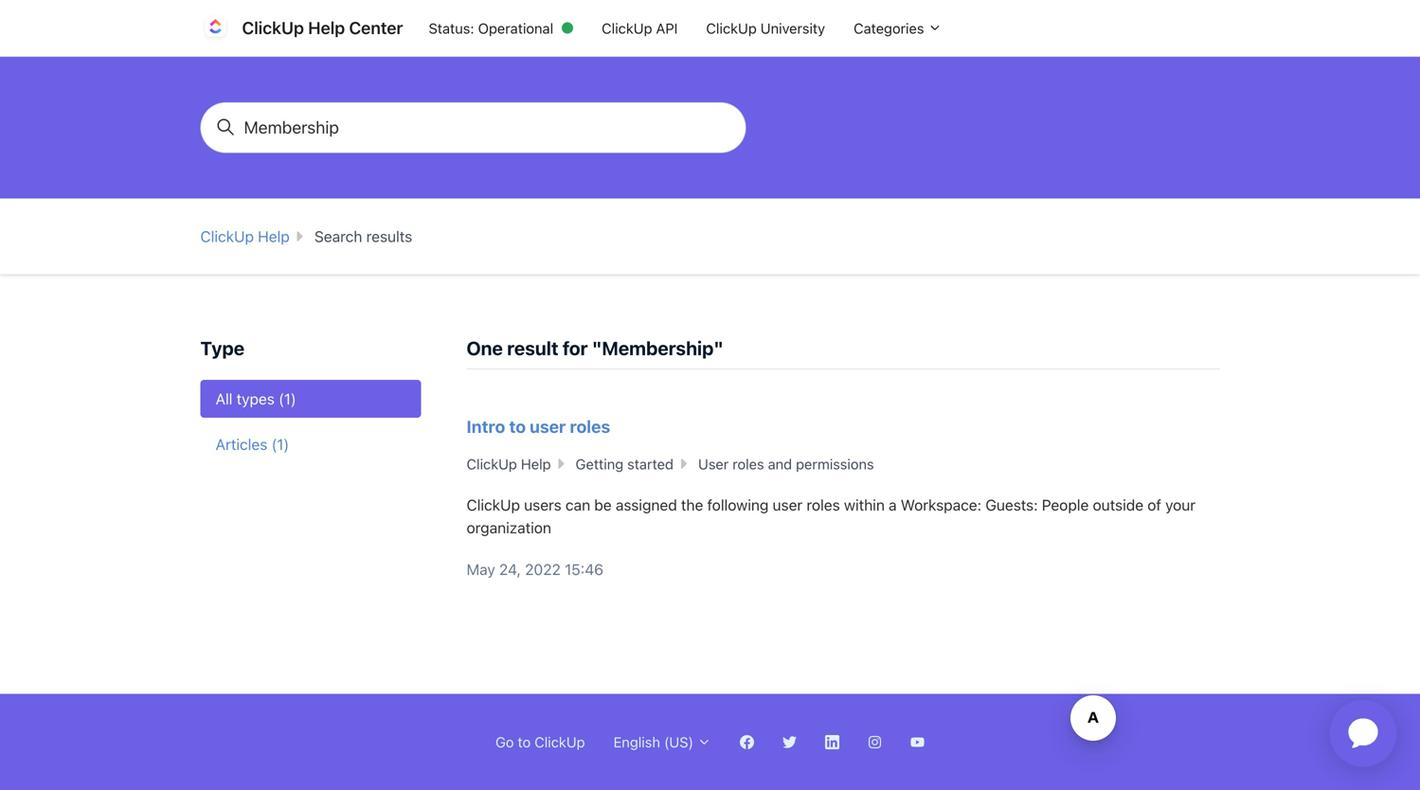Task type: describe. For each thing, give the bounding box(es) containing it.
(us)
[[664, 734, 694, 751]]

none search field inside main content
[[193, 102, 754, 153]]

main content containing type
[[0, 57, 1421, 679]]

24,
[[499, 561, 521, 579]]

go
[[496, 734, 514, 751]]

go to clickup
[[496, 734, 585, 751]]

1 vertical spatial help
[[258, 227, 290, 245]]

to for go
[[518, 734, 531, 751]]

0 vertical spatial clickup help link
[[200, 227, 290, 245]]

1 horizontal spatial roles
[[733, 456, 764, 472]]

center
[[349, 18, 403, 38]]

2 vertical spatial help
[[521, 456, 551, 472]]

intro to user roles
[[467, 416, 610, 437]]

the
[[681, 496, 704, 514]]

type
[[200, 337, 245, 359]]

user inside clickup users can be assigned the following user roles within a workspace: guests: people outside of your organization
[[773, 496, 803, 514]]

guests:
[[986, 496, 1038, 514]]

clickup users can be assigned the following user roles within a workspace: guests: people outside of your organization
[[467, 496, 1196, 537]]

clickup api link
[[588, 10, 692, 46]]

api
[[656, 20, 678, 36]]

a
[[889, 496, 897, 514]]

assigned
[[616, 496, 677, 514]]

intro to user roles link
[[467, 416, 610, 437]]

for
[[563, 337, 588, 359]]

0 vertical spatial roles
[[570, 416, 610, 437]]

status: operational
[[429, 20, 554, 36]]

english (us)
[[614, 734, 698, 751]]

Search search field
[[200, 102, 746, 153]]

university
[[761, 20, 826, 36]]

1 vertical spatial (1)
[[272, 435, 289, 453]]

intro
[[467, 416, 505, 437]]

0 vertical spatial (1)
[[279, 390, 296, 408]]

clickup help center link
[[200, 13, 415, 43]]

all
[[216, 390, 233, 408]]

within
[[844, 496, 885, 514]]

of
[[1148, 496, 1162, 514]]

can
[[566, 496, 591, 514]]

may 24, 2022 15:46
[[467, 561, 604, 579]]

roles inside clickup users can be assigned the following user roles within a workspace: guests: people outside of your organization
[[807, 496, 840, 514]]

search results
[[311, 227, 412, 245]]

permissions
[[796, 456, 874, 472]]

getting
[[576, 456, 624, 472]]

all types (1)
[[216, 390, 296, 408]]

following
[[708, 496, 769, 514]]

getting started
[[576, 456, 674, 472]]

clickup help center
[[242, 18, 403, 38]]



Task type: locate. For each thing, give the bounding box(es) containing it.
1 horizontal spatial clickup help link
[[467, 456, 551, 472]]

to
[[509, 416, 526, 437], [518, 734, 531, 751]]

1 horizontal spatial clickup help
[[467, 456, 551, 472]]

english (us) button
[[600, 725, 726, 760]]

0 vertical spatial to
[[509, 416, 526, 437]]

(1) right 'articles' at the bottom of page
[[272, 435, 289, 453]]

0 vertical spatial help
[[308, 18, 345, 38]]

user roles and permissions link
[[698, 456, 874, 472]]

user down user roles and permissions link
[[773, 496, 803, 514]]

help
[[308, 18, 345, 38], [258, 227, 290, 245], [521, 456, 551, 472]]

clickup help help center home page image
[[200, 13, 231, 43]]

1 vertical spatial clickup help link
[[467, 456, 551, 472]]

"membership"
[[592, 337, 724, 359]]

0 horizontal spatial user
[[530, 416, 566, 437]]

0 vertical spatial clickup help
[[200, 227, 290, 245]]

user
[[698, 456, 729, 472]]

help down intro to user roles
[[521, 456, 551, 472]]

(1)
[[279, 390, 296, 408], [272, 435, 289, 453]]

clickup inside clickup users can be assigned the following user roles within a workspace: guests: people outside of your organization
[[467, 496, 520, 514]]

users
[[524, 496, 562, 514]]

help left search
[[258, 227, 290, 245]]

go to clickup link
[[481, 725, 600, 760]]

categories
[[854, 20, 928, 36]]

and
[[768, 456, 792, 472]]

15:46
[[565, 561, 604, 579]]

help left center
[[308, 18, 345, 38]]

clickup help for top "clickup help" link
[[200, 227, 290, 245]]

2022
[[525, 561, 561, 579]]

application
[[1307, 677, 1421, 790]]

1 vertical spatial to
[[518, 734, 531, 751]]

status:
[[429, 20, 474, 36]]

to right intro
[[509, 416, 526, 437]]

english
[[614, 734, 661, 751]]

one result for "membership"
[[467, 337, 724, 359]]

1 vertical spatial clickup help
[[467, 456, 551, 472]]

clickup help for right "clickup help" link
[[467, 456, 551, 472]]

1 vertical spatial user
[[773, 496, 803, 514]]

to right "go"
[[518, 734, 531, 751]]

clickup api
[[602, 20, 678, 36]]

1 vertical spatial roles
[[733, 456, 764, 472]]

roles left and on the bottom
[[733, 456, 764, 472]]

2 vertical spatial roles
[[807, 496, 840, 514]]

0 horizontal spatial help
[[258, 227, 290, 245]]

result
[[507, 337, 559, 359]]

user
[[530, 416, 566, 437], [773, 496, 803, 514]]

articles
[[216, 435, 268, 453]]

clickup help down intro
[[467, 456, 551, 472]]

workspace:
[[901, 496, 982, 514]]

be
[[595, 496, 612, 514]]

outside
[[1093, 496, 1144, 514]]

to for intro
[[509, 416, 526, 437]]

0 horizontal spatial clickup help link
[[200, 227, 290, 245]]

roles
[[570, 416, 610, 437], [733, 456, 764, 472], [807, 496, 840, 514]]

organization
[[467, 519, 552, 537]]

clickup help link left search
[[200, 227, 290, 245]]

main content
[[0, 57, 1421, 679]]

may
[[467, 561, 495, 579]]

(1) right types
[[279, 390, 296, 408]]

categories button
[[840, 10, 957, 46]]

user roles and permissions
[[698, 456, 874, 472]]

getting started link
[[576, 456, 674, 472]]

clickup university
[[706, 20, 826, 36]]

types
[[237, 390, 275, 408]]

search
[[315, 227, 362, 245]]

clickup help link down intro
[[467, 456, 551, 472]]

clickup
[[242, 18, 304, 38], [602, 20, 652, 36], [706, 20, 757, 36], [200, 227, 254, 245], [467, 456, 517, 472], [467, 496, 520, 514], [535, 734, 585, 751]]

results
[[366, 227, 412, 245]]

2 horizontal spatial roles
[[807, 496, 840, 514]]

0 horizontal spatial roles
[[570, 416, 610, 437]]

one
[[467, 337, 503, 359]]

roles left within
[[807, 496, 840, 514]]

0 horizontal spatial clickup help
[[200, 227, 290, 245]]

people
[[1042, 496, 1089, 514]]

0 vertical spatial user
[[530, 416, 566, 437]]

1 horizontal spatial help
[[308, 18, 345, 38]]

user right intro
[[530, 416, 566, 437]]

your
[[1166, 496, 1196, 514]]

clickup help
[[200, 227, 290, 245], [467, 456, 551, 472]]

clickup help left search
[[200, 227, 290, 245]]

operational
[[478, 20, 554, 36]]

1 horizontal spatial user
[[773, 496, 803, 514]]

started
[[628, 456, 674, 472]]

clickup inside "link"
[[602, 20, 652, 36]]

2 horizontal spatial help
[[521, 456, 551, 472]]

clickup university link
[[692, 10, 840, 46]]

to inside go to clickup link
[[518, 734, 531, 751]]

None search field
[[193, 102, 754, 153]]

articles (1)
[[216, 435, 289, 453]]

clickup help link
[[200, 227, 290, 245], [467, 456, 551, 472]]

roles up getting
[[570, 416, 610, 437]]



Task type: vqa. For each thing, say whether or not it's contained in the screenshot.
the guests to the bottom
no



